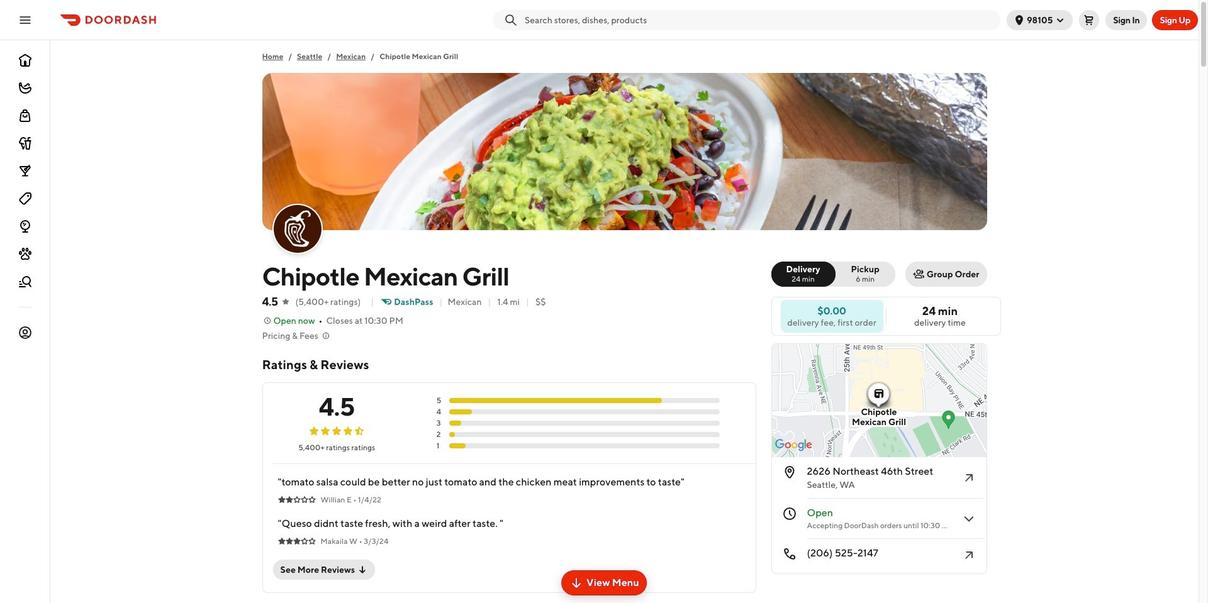 Task type: vqa. For each thing, say whether or not it's contained in the screenshot.
the Top
no



Task type: locate. For each thing, give the bounding box(es) containing it.
open menu image
[[18, 12, 33, 27]]

map region
[[772, 344, 987, 458]]

chipotle mexican grill image
[[262, 73, 988, 230], [274, 205, 321, 253]]

Store search: begin typing to search for stores available on DoorDash text field
[[525, 14, 996, 26]]

powered by google image
[[775, 440, 813, 452]]

None radio
[[772, 262, 836, 287], [828, 262, 896, 287], [772, 262, 836, 287], [828, 262, 896, 287]]



Task type: describe. For each thing, give the bounding box(es) containing it.
order methods option group
[[772, 262, 896, 287]]

0 items, open order cart image
[[1085, 15, 1095, 25]]



